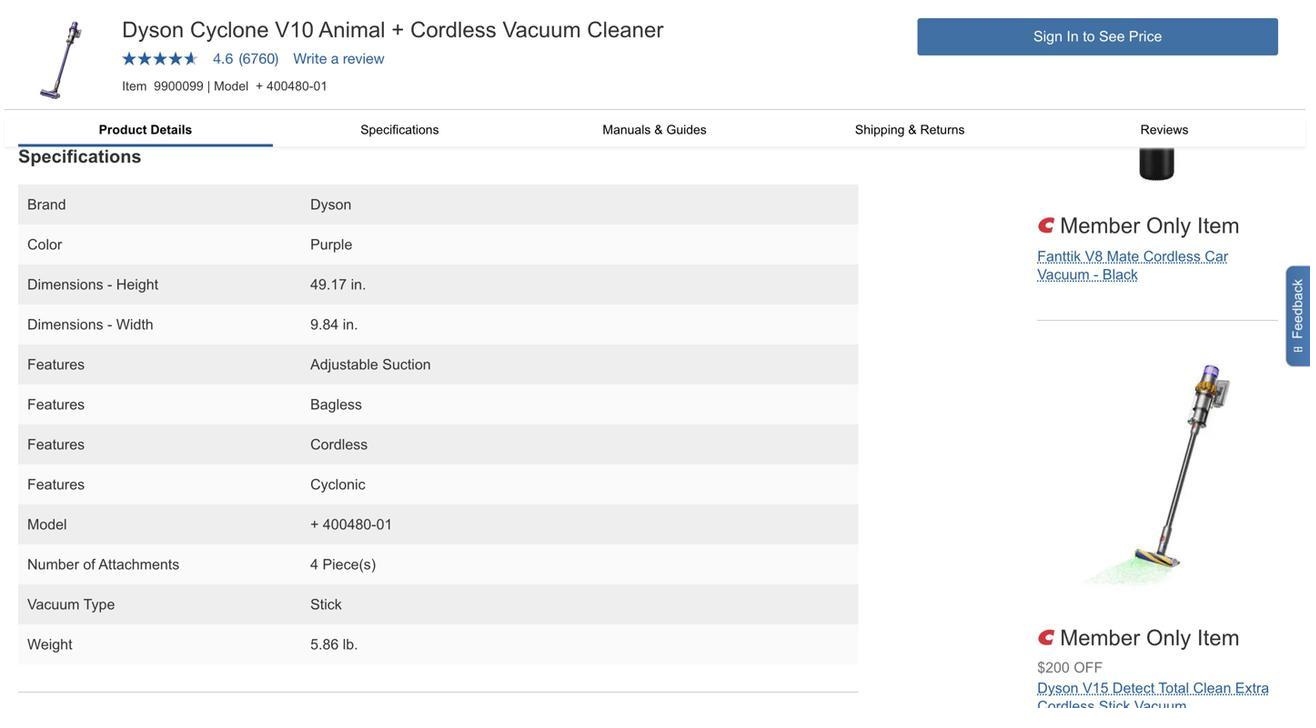 Task type: locate. For each thing, give the bounding box(es) containing it.
product details link
[[18, 119, 273, 144]]

400480- down write
[[267, 79, 313, 93]]

1 horizontal spatial &
[[909, 123, 917, 137]]

guides
[[667, 123, 707, 137]]

product details
[[99, 123, 192, 137]]

5.86
[[310, 637, 339, 654]]

brand
[[27, 197, 66, 213]]

4 piece(s)
[[310, 557, 376, 574]]

features
[[27, 357, 85, 373], [27, 397, 85, 413], [27, 437, 85, 453], [27, 477, 85, 493]]

specifications link
[[273, 119, 527, 140]]

dyson v15 detect total clean extra cordless stick vacuum image
[[1038, 359, 1279, 600]]

dyson up purple
[[310, 197, 352, 213]]

9.84
[[310, 317, 339, 333]]

2 & from the left
[[909, 123, 917, 137]]

0 horizontal spatial specifications
[[18, 147, 142, 167]]

0 vertical spatial member only item
[[1060, 214, 1240, 238]]

write
[[293, 50, 327, 67]]

2 dimensions from the top
[[27, 317, 103, 333]]

specifications down the technology
[[361, 123, 439, 137]]

model up tangling
[[214, 79, 249, 93]]

member only item up $200 off dyson v15 detect total clean extra cordless stick vacuum
[[1060, 627, 1240, 651]]

dyson's latest hair de-tangling technology
[[18, 94, 379, 113]]

mate
[[1107, 249, 1140, 265]]

& for shipping
[[909, 123, 917, 137]]

1 horizontal spatial model
[[214, 79, 249, 93]]

400480-
[[267, 79, 313, 93], [323, 517, 376, 533]]

vacuum
[[503, 18, 581, 42], [1038, 267, 1090, 283], [27, 597, 80, 614], [1135, 699, 1187, 709]]

2 vertical spatial item
[[1198, 627, 1240, 651]]

2 horizontal spatial +
[[392, 18, 404, 42]]

1 horizontal spatial specifications
[[361, 123, 439, 137]]

dimensions
[[27, 277, 103, 293], [27, 317, 103, 333]]

0 horizontal spatial dyson
[[122, 18, 184, 42]]

only up fanttik v8 mate cordless car vacuum - black
[[1147, 214, 1192, 238]]

1 vertical spatial dyson
[[310, 197, 352, 213]]

+ for 400480-
[[256, 79, 263, 93]]

item up car
[[1198, 214, 1240, 238]]

None button
[[918, 18, 1279, 55], [307, 54, 569, 90], [918, 18, 1279, 55], [307, 54, 569, 90]]

manuals & guides
[[603, 123, 707, 137]]

dyson for dyson cyclone v10 animal + cordless vacuum cleaner
[[122, 18, 184, 42]]

adjustable suction
[[310, 357, 431, 373]]

1 horizontal spatial stick
[[1099, 699, 1131, 709]]

1 horizontal spatial 01
[[376, 517, 393, 533]]

member only item up the mate
[[1060, 214, 1240, 238]]

shipping
[[855, 123, 905, 137]]

dimensions down color
[[27, 277, 103, 293]]

1 vertical spatial specifications
[[18, 147, 142, 167]]

model up the 'number'
[[27, 517, 67, 533]]

stick down 'v15'
[[1099, 699, 1131, 709]]

specifications
[[361, 123, 439, 137], [18, 147, 142, 167]]

model
[[214, 79, 249, 93], [27, 517, 67, 533]]

4.6
[[213, 50, 233, 67]]

features for adjustable suction
[[27, 357, 85, 373]]

only for dyson v15 detect total clean extra cordless stick vacuum image
[[1147, 627, 1192, 651]]

cleaner
[[587, 18, 664, 42]]

dyson down $200
[[1038, 681, 1079, 697]]

0 vertical spatial in.
[[351, 277, 366, 293]]

01
[[313, 79, 328, 93], [376, 517, 393, 533]]

item up latest
[[122, 79, 147, 93]]

0 horizontal spatial +
[[256, 79, 263, 93]]

black
[[1103, 267, 1139, 283]]

de-
[[184, 94, 212, 113]]

1 horizontal spatial +
[[310, 517, 319, 533]]

+ up 4
[[310, 517, 319, 533]]

in. right 9.84
[[343, 317, 358, 333]]

fanttik v8 mate cordless car vacuum - black
[[1038, 249, 1229, 283]]

specifications down product
[[18, 147, 142, 167]]

5.86 lb.
[[310, 637, 358, 654]]

member only item
[[1060, 214, 1240, 238], [1060, 627, 1240, 651]]

+
[[392, 18, 404, 42], [256, 79, 263, 93], [310, 517, 319, 533]]

1 vertical spatial in.
[[343, 317, 358, 333]]

&
[[655, 123, 663, 137], [909, 123, 917, 137]]

0 vertical spatial model
[[214, 79, 249, 93]]

0 horizontal spatial stick
[[310, 597, 342, 614]]

member
[[1060, 214, 1141, 238], [1060, 627, 1141, 651]]

& left guides
[[655, 123, 663, 137]]

animal
[[319, 18, 386, 42]]

1 member only item from the top
[[1060, 214, 1240, 238]]

400480- up piece(s)
[[323, 517, 376, 533]]

0 vertical spatial +
[[392, 18, 404, 42]]

2 member only item from the top
[[1060, 627, 1240, 651]]

vacuum left cleaner
[[503, 18, 581, 42]]

1 vertical spatial member only item
[[1060, 627, 1240, 651]]

0 vertical spatial dyson
[[122, 18, 184, 42]]

0 vertical spatial 400480-
[[267, 79, 313, 93]]

& for manuals
[[655, 123, 663, 137]]

cordless inside $200 off dyson v15 detect total clean extra cordless stick vacuum
[[1038, 699, 1095, 709]]

fanttik v8 mate cordless car vacuum - black image
[[1038, 0, 1279, 187]]

technology
[[284, 94, 379, 113]]

shipping & returns link
[[783, 119, 1038, 140]]

1 features from the top
[[27, 357, 85, 373]]

dimensions down dimensions - height
[[27, 317, 103, 333]]

2 vertical spatial dyson
[[1038, 681, 1079, 697]]

1 vertical spatial stick
[[1099, 699, 1131, 709]]

0 vertical spatial member
[[1060, 214, 1141, 238]]

cordless
[[410, 18, 497, 42], [1144, 249, 1201, 265], [310, 437, 368, 453], [1038, 699, 1095, 709]]

member up v8
[[1060, 214, 1141, 238]]

0 vertical spatial dimensions
[[27, 277, 103, 293]]

1 vertical spatial member
[[1060, 627, 1141, 651]]

49.17
[[310, 277, 347, 293]]

-
[[1094, 267, 1099, 283], [107, 277, 112, 293], [107, 317, 112, 333]]

1 vertical spatial only
[[1147, 627, 1192, 651]]

2 only from the top
[[1147, 627, 1192, 651]]

stick up '5.86' at the bottom
[[310, 597, 342, 614]]

0 horizontal spatial 01
[[313, 79, 328, 93]]

+ up tangling
[[256, 79, 263, 93]]

details
[[150, 123, 192, 137]]

feedback link
[[1286, 266, 1311, 368]]

2 vertical spatial +
[[310, 517, 319, 533]]

weight
[[27, 637, 72, 654]]

2 horizontal spatial dyson
[[1038, 681, 1079, 697]]

extra
[[1236, 681, 1270, 697]]

1 vertical spatial dimensions
[[27, 317, 103, 333]]

vacuum down fanttik
[[1038, 267, 1090, 283]]

features for cyclonic
[[27, 477, 85, 493]]

1 vertical spatial item
[[1198, 214, 1240, 238]]

1 vertical spatial model
[[27, 517, 67, 533]]

4 features from the top
[[27, 477, 85, 493]]

dyson cyclone v10 animal + cordless vacuum cleaner image
[[18, 18, 104, 104]]

dyson up 9900099
[[122, 18, 184, 42]]

dyson's
[[18, 94, 85, 113]]

- left height
[[107, 277, 112, 293]]

v15
[[1083, 681, 1109, 697]]

& left returns
[[909, 123, 917, 137]]

- left width
[[107, 317, 112, 333]]

stick
[[310, 597, 342, 614], [1099, 699, 1131, 709]]

vacuum down the total
[[1135, 699, 1187, 709]]

dyson
[[122, 18, 184, 42], [310, 197, 352, 213], [1038, 681, 1079, 697]]

adjustable
[[310, 357, 378, 373]]

dyson v15 detect total clean extra cordless stick vacuum link
[[1038, 681, 1270, 709]]

|
[[207, 79, 210, 93]]

1 dimensions from the top
[[27, 277, 103, 293]]

2 features from the top
[[27, 397, 85, 413]]

member for dyson v15 detect total clean extra cordless stick vacuum image
[[1060, 627, 1141, 651]]

car
[[1205, 249, 1229, 265]]

+ right animal
[[392, 18, 404, 42]]

member only item for fanttik v8 mate cordless car vacuum - black image
[[1060, 214, 1240, 238]]

1 horizontal spatial 400480-
[[323, 517, 376, 533]]

0 vertical spatial item
[[122, 79, 147, 93]]

0 horizontal spatial 400480-
[[267, 79, 313, 93]]

1 only from the top
[[1147, 214, 1192, 238]]

only up $200 off dyson v15 detect total clean extra cordless stick vacuum
[[1147, 627, 1192, 651]]

manuals
[[603, 123, 651, 137]]

vacuum inside fanttik v8 mate cordless car vacuum - black
[[1038, 267, 1090, 283]]

suction
[[382, 357, 431, 373]]

in.
[[351, 277, 366, 293], [343, 317, 358, 333]]

item up 'clean'
[[1198, 627, 1240, 651]]

member up off on the bottom of the page
[[1060, 627, 1141, 651]]

3 features from the top
[[27, 437, 85, 453]]

1 horizontal spatial dyson
[[310, 197, 352, 213]]

dyson cyclone v10 animal + cordless vacuum cleaner
[[122, 18, 664, 42]]

only
[[1147, 214, 1192, 238], [1147, 627, 1192, 651]]

0 vertical spatial only
[[1147, 214, 1192, 238]]

0 horizontal spatial &
[[655, 123, 663, 137]]

in. right 49.17
[[351, 277, 366, 293]]

item for fanttik v8 mate cordless car vacuum - black image
[[1198, 214, 1240, 238]]

feedback
[[1291, 279, 1306, 339]]

1 vertical spatial 01
[[376, 517, 393, 533]]

1 vertical spatial +
[[256, 79, 263, 93]]

piece(s)
[[323, 557, 376, 574]]

bagless
[[310, 397, 362, 413]]

write a review
[[293, 50, 385, 67]]

2 member from the top
[[1060, 627, 1141, 651]]

1 member from the top
[[1060, 214, 1141, 238]]

- down v8
[[1094, 267, 1099, 283]]

type
[[83, 597, 115, 614]]

1 & from the left
[[655, 123, 663, 137]]



Task type: describe. For each thing, give the bounding box(es) containing it.
in. for 9.84 in.
[[343, 317, 358, 333]]

number
[[27, 557, 79, 574]]

in. for 49.17 in.
[[351, 277, 366, 293]]

reviews
[[1141, 123, 1189, 137]]

0 horizontal spatial model
[[27, 517, 67, 533]]

latest
[[90, 94, 141, 113]]

+ 400480-01
[[310, 517, 393, 533]]

- inside fanttik v8 mate cordless car vacuum - black
[[1094, 267, 1099, 283]]

hair
[[145, 94, 179, 113]]

product
[[99, 123, 147, 137]]

cyclone
[[190, 18, 269, 42]]

width
[[116, 317, 154, 333]]

write a review button
[[293, 50, 385, 67]]

off
[[1074, 660, 1103, 677]]

v8
[[1085, 249, 1103, 265]]

0 vertical spatial specifications
[[361, 123, 439, 137]]

- for 49.17 in.
[[107, 277, 112, 293]]

item 9900099 | model + 400480-01
[[122, 79, 328, 93]]

color
[[27, 237, 62, 253]]

fanttik
[[1038, 249, 1081, 265]]

4.6 (6760)
[[213, 50, 279, 67]]

reviews link
[[1038, 119, 1292, 140]]

cyclonic
[[310, 477, 365, 493]]

purple
[[310, 237, 353, 253]]

(6760)
[[239, 50, 279, 67]]

item for dyson v15 detect total clean extra cordless stick vacuum image
[[1198, 627, 1240, 651]]

+ for cordless
[[392, 18, 404, 42]]

clean
[[1194, 681, 1232, 697]]

9.84 in.
[[310, 317, 358, 333]]

returns
[[921, 123, 965, 137]]

- for 9.84 in.
[[107, 317, 112, 333]]

cordless inside fanttik v8 mate cordless car vacuum - black
[[1144, 249, 1201, 265]]

features for bagless
[[27, 397, 85, 413]]

$200
[[1038, 660, 1070, 677]]

review
[[343, 50, 385, 67]]

vacuum down the 'number'
[[27, 597, 80, 614]]

0 vertical spatial 01
[[313, 79, 328, 93]]

dyson inside $200 off dyson v15 detect total clean extra cordless stick vacuum
[[1038, 681, 1079, 697]]

fanttik v8 mate cordless car vacuum - black link
[[1038, 249, 1229, 283]]

of
[[83, 557, 95, 574]]

features for cordless
[[27, 437, 85, 453]]

49.17 in.
[[310, 277, 366, 293]]

dimensions for dimensions - width
[[27, 317, 103, 333]]

dimensions for dimensions - height
[[27, 277, 103, 293]]

only for fanttik v8 mate cordless car vacuum - black image
[[1147, 214, 1192, 238]]

0 vertical spatial stick
[[310, 597, 342, 614]]

attachments
[[99, 557, 179, 574]]

total
[[1159, 681, 1190, 697]]

9900099
[[154, 79, 204, 93]]

tangling
[[212, 94, 279, 113]]

number of attachments
[[27, 557, 179, 574]]

dimensions - height
[[27, 277, 158, 293]]

detect
[[1113, 681, 1155, 697]]

vacuum type
[[27, 597, 115, 614]]

$200 off dyson v15 detect total clean extra cordless stick vacuum
[[1038, 660, 1270, 709]]

member for fanttik v8 mate cordless car vacuum - black image
[[1060, 214, 1141, 238]]

vacuum inside $200 off dyson v15 detect total clean extra cordless stick vacuum
[[1135, 699, 1187, 709]]

4
[[310, 557, 319, 574]]

dyson for dyson
[[310, 197, 352, 213]]

v10
[[275, 18, 314, 42]]

member only item for dyson v15 detect total clean extra cordless stick vacuum image
[[1060, 627, 1240, 651]]

stick inside $200 off dyson v15 detect total clean extra cordless stick vacuum
[[1099, 699, 1131, 709]]

1 vertical spatial 400480-
[[323, 517, 376, 533]]

height
[[116, 277, 158, 293]]

a
[[331, 50, 339, 67]]

shipping & returns
[[855, 123, 965, 137]]

lb.
[[343, 637, 358, 654]]

manuals & guides link
[[527, 119, 783, 140]]

dimensions - width
[[27, 317, 154, 333]]



Task type: vqa. For each thing, say whether or not it's contained in the screenshot.


